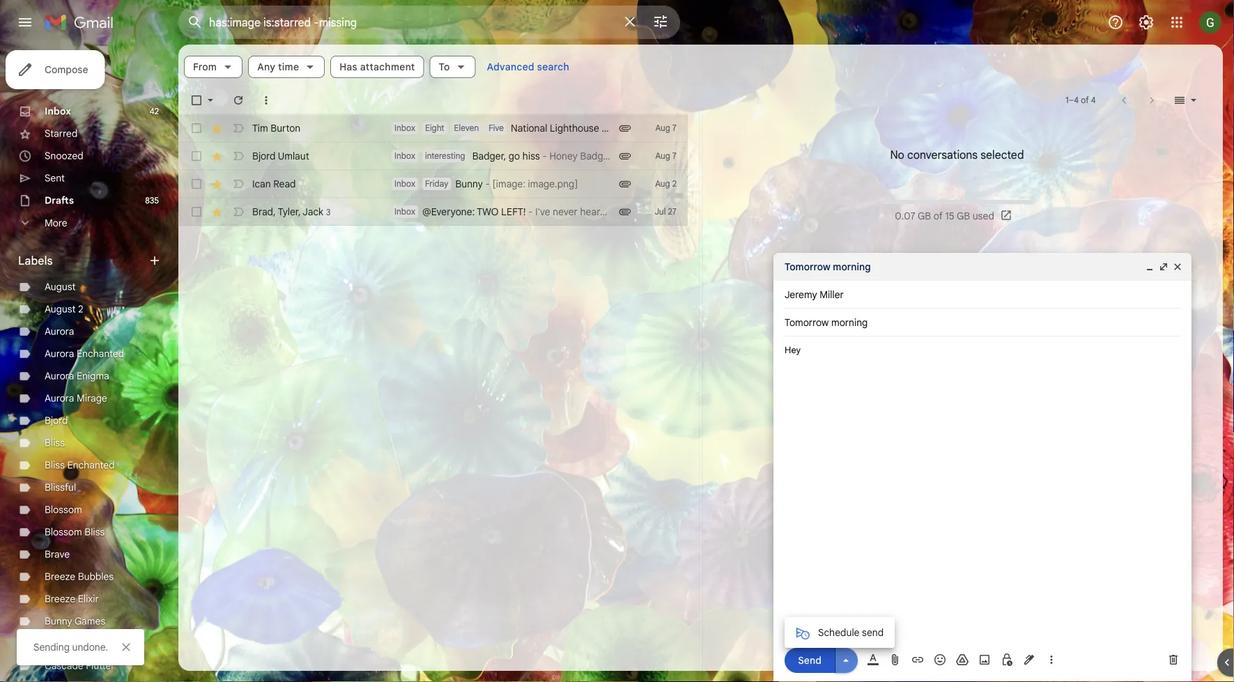 Task type: vqa. For each thing, say whether or not it's contained in the screenshot.
2 associated with August 2
yes



Task type: describe. For each thing, give the bounding box(es) containing it.
national
[[511, 122, 547, 134]]

tomorrow morning dialog
[[774, 253, 1192, 682]]

go
[[509, 150, 520, 162]]

read
[[273, 178, 296, 190]]

account
[[905, 602, 936, 612]]

inbox @everyone: two left! -
[[394, 206, 535, 218]]

7 for badger, go hiss
[[672, 151, 677, 161]]

aug 7 for national lighthouse day
[[655, 123, 677, 133]]

0 horizontal spatial -
[[485, 178, 490, 190]]

sending undone. alert
[[17, 32, 1212, 666]]

toggle split pane mode image
[[1173, 93, 1187, 107]]

activity:
[[938, 602, 968, 612]]

aurora for aurora enchanted
[[45, 348, 74, 360]]

labels
[[18, 254, 53, 268]]

five
[[489, 123, 504, 133]]

sending
[[33, 641, 70, 653]]

1 4 from the left
[[1074, 95, 1079, 106]]

ican read
[[252, 178, 296, 190]]

1 vertical spatial of
[[934, 210, 943, 222]]

tomorrow
[[785, 261, 831, 273]]

care.
[[640, 150, 662, 162]]

sent link
[[45, 172, 65, 184]]

bliss link
[[45, 437, 65, 449]]

Subject field
[[785, 316, 1180, 330]]

aurora mirage
[[45, 392, 107, 405]]

more image
[[259, 93, 273, 107]]

1 aug from the top
[[655, 123, 670, 133]]

835
[[145, 195, 159, 206]]

jul 27
[[655, 207, 677, 217]]

aurora enchanted
[[45, 348, 124, 360]]

send
[[862, 626, 884, 639]]

august link
[[45, 281, 76, 293]]

has attachment image for national lighthouse day
[[618, 121, 632, 135]]

breeze for breeze elixir
[[45, 593, 75, 605]]

2 4 from the left
[[1091, 95, 1096, 106]]

brave link
[[45, 548, 70, 561]]

blossom bliss
[[45, 526, 105, 538]]

from
[[193, 61, 217, 73]]

aug for honey badger don't care.
[[655, 151, 670, 161]]

used
[[973, 210, 994, 222]]

bliss for bliss link
[[45, 437, 65, 449]]

–
[[1069, 95, 1074, 106]]

insert link ‪(⌘k)‬ image
[[911, 653, 925, 667]]

aurora link
[[45, 325, 74, 338]]

2 for august 2
[[78, 303, 83, 315]]

day
[[602, 122, 619, 134]]

2 gb from the left
[[957, 210, 970, 222]]

to
[[439, 61, 450, 73]]

aurora enigma
[[45, 370, 109, 382]]

pop out image
[[1158, 261, 1169, 272]]

jeremy
[[785, 289, 817, 301]]

bliss for bliss enchanted
[[45, 459, 65, 471]]

insert photo image
[[978, 653, 992, 667]]

inbox for tim burton
[[394, 123, 415, 133]]

2 vertical spatial bliss
[[85, 526, 105, 538]]

Message Body text field
[[785, 344, 1180, 633]]

snoozed
[[45, 150, 83, 162]]

image.png]
[[528, 178, 578, 190]]

compose button
[[6, 50, 105, 89]]

drafts
[[45, 194, 74, 207]]

aurora mirage link
[[45, 392, 107, 405]]

@everyone:
[[422, 206, 475, 218]]

hey
[[785, 345, 801, 355]]

cascade flutter link
[[45, 660, 115, 672]]

advanced search options image
[[647, 8, 675, 36]]

2 vertical spatial -
[[528, 206, 533, 218]]

mirage
[[77, 392, 107, 405]]

last account activity: 38 minutes ago
[[887, 602, 1028, 612]]

row containing bjord umlaut
[[178, 142, 688, 170]]

august for august 2
[[45, 303, 76, 315]]

aurora enchanted link
[[45, 348, 124, 360]]

2 , from the left
[[298, 205, 301, 218]]

no
[[890, 148, 904, 162]]

tomorrow morning
[[785, 261, 871, 273]]

ican
[[252, 178, 271, 190]]

time
[[278, 61, 299, 73]]

cascade flutter
[[45, 660, 115, 672]]

has attachment
[[340, 61, 415, 73]]

ago
[[1013, 602, 1028, 612]]

aug 7 for badger, go hiss
[[655, 151, 677, 161]]

attach files image
[[889, 653, 902, 667]]

send button
[[785, 648, 835, 673]]

eleven
[[454, 123, 479, 133]]

1 gb from the left
[[918, 210, 931, 222]]

tim burton
[[252, 122, 301, 134]]

drafts link
[[45, 194, 74, 207]]

bunny - [image: image.png]
[[455, 178, 578, 190]]

badger
[[580, 150, 612, 162]]

search
[[537, 61, 569, 73]]

breeze elixir link
[[45, 593, 99, 605]]

minutes
[[981, 602, 1011, 612]]

august 2 link
[[45, 303, 83, 315]]

any
[[257, 61, 275, 73]]

1
[[1066, 95, 1069, 106]]

inbox for bjord umlaut
[[394, 151, 415, 161]]

aurora for aurora mirage
[[45, 392, 74, 405]]

august 2
[[45, 303, 83, 315]]

breeze bubbles
[[45, 571, 114, 583]]

3
[[326, 207, 331, 217]]

august for august link
[[45, 281, 76, 293]]

1 horizontal spatial of
[[1081, 95, 1089, 106]]

badger,
[[472, 150, 506, 162]]

clear search image
[[616, 8, 644, 36]]

42
[[150, 106, 159, 117]]

undone.
[[72, 641, 108, 653]]

15
[[945, 210, 954, 222]]

jack
[[303, 205, 323, 218]]

bunny games link
[[45, 615, 105, 628]]

bubbles
[[78, 571, 114, 583]]

burton
[[271, 122, 301, 134]]

main menu image
[[17, 14, 33, 31]]

follow link to manage storage image
[[1000, 209, 1014, 223]]



Task type: locate. For each thing, give the bounding box(es) containing it.
breeze down 'brave' at the bottom left of page
[[45, 571, 75, 583]]

has attachment image up the don't
[[618, 121, 632, 135]]

2 aurora from the top
[[45, 348, 74, 360]]

inbox left 'interesting'
[[394, 151, 415, 161]]

more button
[[0, 212, 167, 234]]

1 vertical spatial enchanted
[[67, 459, 115, 471]]

support image
[[1107, 14, 1124, 31]]

bunny inside row
[[455, 178, 483, 190]]

,
[[273, 205, 276, 218], [298, 205, 301, 218]]

0 horizontal spatial 4
[[1074, 95, 1079, 106]]

has attachment image
[[618, 121, 632, 135], [618, 149, 632, 163]]

1 vertical spatial 7
[[672, 151, 677, 161]]

1 vertical spatial august
[[45, 303, 76, 315]]

1 has attachment image from the top
[[618, 121, 632, 135]]

- right left! in the top of the page
[[528, 206, 533, 218]]

insert signature image
[[1022, 653, 1036, 667]]

1 horizontal spatial 2
[[672, 179, 677, 189]]

inbox inside inbox @everyone: two left! -
[[394, 207, 415, 217]]

hiss
[[523, 150, 540, 162]]

attachment
[[360, 61, 415, 73]]

cascade link
[[45, 638, 83, 650]]

starred link
[[45, 128, 78, 140]]

aurora enigma link
[[45, 370, 109, 382]]

enchanted for aurora enchanted
[[77, 348, 124, 360]]

0 horizontal spatial of
[[934, 210, 943, 222]]

Search mail text field
[[209, 15, 613, 29]]

inbox link
[[45, 105, 71, 117]]

bunny games
[[45, 615, 105, 628]]

0 horizontal spatial bjord
[[45, 415, 68, 427]]

1 horizontal spatial -
[[528, 206, 533, 218]]

7 for national lighthouse day
[[672, 123, 677, 133]]

0 vertical spatial aug
[[655, 123, 670, 133]]

labels heading
[[18, 254, 148, 268]]

selected
[[981, 148, 1024, 162]]

1 vertical spatial bliss
[[45, 459, 65, 471]]

breeze for breeze bubbles
[[45, 571, 75, 583]]

0 vertical spatial has attachment image
[[618, 121, 632, 135]]

2 inside no conversations selected main content
[[672, 179, 677, 189]]

-
[[542, 150, 547, 162], [485, 178, 490, 190], [528, 206, 533, 218]]

august down august link
[[45, 303, 76, 315]]

aug up aug 2
[[655, 151, 670, 161]]

1 horizontal spatial 4
[[1091, 95, 1096, 106]]

1 breeze from the top
[[45, 571, 75, 583]]

inbox for ican read
[[394, 179, 415, 189]]

toggle confidential mode image
[[1000, 653, 1014, 667]]

7
[[672, 123, 677, 133], [672, 151, 677, 161]]

bjord up ican
[[252, 150, 276, 162]]

row containing ican read
[[178, 170, 688, 198]]

cascade down sending undone.
[[45, 660, 83, 672]]

has attachment image for badger, go hiss
[[618, 149, 632, 163]]

labels navigation
[[0, 45, 178, 682]]

row down eight
[[178, 142, 688, 170]]

7 up aug 2
[[672, 123, 677, 133]]

of right "–"
[[1081, 95, 1089, 106]]

1 horizontal spatial bunny
[[455, 178, 483, 190]]

bjord
[[252, 150, 276, 162], [45, 415, 68, 427]]

terms
[[894, 630, 917, 640]]

advanced search
[[487, 61, 569, 73]]

of left 15 on the right top of page
[[934, 210, 943, 222]]

[image:
[[492, 178, 525, 190]]

refresh image
[[231, 93, 245, 107]]

2 august from the top
[[45, 303, 76, 315]]

bliss enchanted
[[45, 459, 115, 471]]

cascade for cascade flutter
[[45, 660, 83, 672]]

0.07
[[895, 210, 915, 222]]

inbox left friday
[[394, 179, 415, 189]]

row
[[178, 114, 688, 142], [178, 142, 688, 170], [178, 170, 688, 198], [178, 198, 688, 226]]

1 vertical spatial bjord
[[45, 415, 68, 427]]

0 vertical spatial bjord
[[252, 150, 276, 162]]

cascade for cascade link
[[45, 638, 83, 650]]

blossom for blossom bliss
[[45, 526, 82, 538]]

4 right "–"
[[1091, 95, 1096, 106]]

bjord link
[[45, 415, 68, 427]]

cascade down bunny games link at left
[[45, 638, 83, 650]]

- right hiss
[[542, 150, 547, 162]]

0 vertical spatial -
[[542, 150, 547, 162]]

1 vertical spatial -
[[485, 178, 490, 190]]

to button
[[430, 56, 476, 78]]

any time button
[[248, 56, 325, 78]]

enchanted
[[77, 348, 124, 360], [67, 459, 115, 471]]

bjord inside row
[[252, 150, 276, 162]]

2 has attachment image from the top
[[618, 149, 632, 163]]

0 horizontal spatial gb
[[918, 210, 931, 222]]

blossom bliss link
[[45, 526, 105, 538]]

aug 2
[[655, 179, 677, 189]]

2 up 27
[[672, 179, 677, 189]]

bliss enchanted link
[[45, 459, 115, 471]]

1 aug 7 from the top
[[655, 123, 677, 133]]

4 row from the top
[[178, 198, 688, 226]]

aug for [image: image.png]
[[655, 179, 670, 189]]

0 horizontal spatial 2
[[78, 303, 83, 315]]

bjord up bliss link
[[45, 415, 68, 427]]

no conversations selected main content
[[178, 45, 1223, 671]]

38
[[970, 602, 979, 612]]

1 vertical spatial aug 7
[[655, 151, 677, 161]]

row up 'interesting'
[[178, 114, 688, 142]]

aug 7 up 'care.'
[[655, 123, 677, 133]]

aurora for aurora enigma
[[45, 370, 74, 382]]

1 august from the top
[[45, 281, 76, 293]]

bunny up cascade link
[[45, 615, 72, 628]]

1 vertical spatial cascade
[[45, 660, 83, 672]]

7 right 'care.'
[[672, 151, 677, 161]]

27
[[668, 207, 677, 217]]

1 vertical spatial bunny
[[45, 615, 72, 628]]

4 aurora from the top
[[45, 392, 74, 405]]

any time
[[257, 61, 299, 73]]

2 aug from the top
[[655, 151, 670, 161]]

1 vertical spatial has attachment image
[[618, 149, 632, 163]]

interesting
[[425, 151, 465, 161]]

conversations
[[907, 148, 978, 162]]

insert emoji ‪(⌘⇧2)‬ image
[[933, 653, 947, 667]]

jeremy miller
[[785, 289, 844, 301]]

1 , from the left
[[273, 205, 276, 218]]

row containing tim burton
[[178, 114, 688, 142]]

snoozed link
[[45, 150, 83, 162]]

aurora up the bjord link
[[45, 392, 74, 405]]

badger, go hiss - honey badger don't care.
[[472, 150, 662, 162]]

1 horizontal spatial gb
[[957, 210, 970, 222]]

advanced
[[487, 61, 534, 73]]

eight
[[425, 123, 444, 133]]

1 blossom from the top
[[45, 504, 82, 516]]

search mail image
[[183, 10, 208, 35]]

close image
[[1172, 261, 1183, 272]]

aug up 'care.'
[[655, 123, 670, 133]]

row containing brad
[[178, 198, 688, 226]]

aurora down aurora link
[[45, 348, 74, 360]]

flutter
[[86, 660, 115, 672]]

- left [image:
[[485, 178, 490, 190]]

jul
[[655, 207, 666, 217]]

None checkbox
[[190, 149, 203, 163], [190, 177, 203, 191], [190, 205, 203, 219], [190, 149, 203, 163], [190, 177, 203, 191], [190, 205, 203, 219]]

tim
[[252, 122, 268, 134]]

None checkbox
[[190, 93, 203, 107], [190, 121, 203, 135], [190, 93, 203, 107], [190, 121, 203, 135]]

4 right 1
[[1074, 95, 1079, 106]]

2 vertical spatial aug
[[655, 179, 670, 189]]

settings image
[[1138, 14, 1155, 31]]

0 vertical spatial bunny
[[455, 178, 483, 190]]

enchanted up enigma
[[77, 348, 124, 360]]

2 for aug 2
[[672, 179, 677, 189]]

3 aurora from the top
[[45, 370, 74, 382]]

0 vertical spatial blossom
[[45, 504, 82, 516]]

bunny for bunny - [image: image.png]
[[455, 178, 483, 190]]

morning
[[833, 261, 871, 273]]

aug 7 up aug 2
[[655, 151, 677, 161]]

two
[[477, 206, 499, 218]]

0 horizontal spatial ,
[[273, 205, 276, 218]]

inbox up the starred link
[[45, 105, 71, 117]]

2 blossom from the top
[[45, 526, 82, 538]]

bjord for bjord umlaut
[[252, 150, 276, 162]]

1 vertical spatial 2
[[78, 303, 83, 315]]

1 horizontal spatial ,
[[298, 205, 301, 218]]

friday
[[425, 179, 448, 189]]

bunny for bunny games
[[45, 615, 72, 628]]

games
[[75, 615, 105, 628]]

starred
[[45, 128, 78, 140]]

0 vertical spatial august
[[45, 281, 76, 293]]

0 vertical spatial breeze
[[45, 571, 75, 583]]

1 – 4 of 4
[[1066, 95, 1096, 106]]

lighthouse
[[550, 122, 599, 134]]

1 vertical spatial breeze
[[45, 593, 75, 605]]

2 inside labels navigation
[[78, 303, 83, 315]]

umlaut
[[278, 150, 309, 162]]

, left "tyler"
[[273, 205, 276, 218]]

0 vertical spatial cascade
[[45, 638, 83, 650]]

bjord inside labels navigation
[[45, 415, 68, 427]]

gb right 15 on the right top of page
[[957, 210, 970, 222]]

schedule send
[[818, 626, 884, 639]]

2 row from the top
[[178, 142, 688, 170]]

1 vertical spatial aug
[[655, 151, 670, 161]]

None search field
[[178, 6, 680, 39]]

0 horizontal spatial bunny
[[45, 615, 72, 628]]

tyler
[[278, 205, 298, 218]]

august up august 2 link
[[45, 281, 76, 293]]

aurora down august 2 link
[[45, 325, 74, 338]]

0 vertical spatial 2
[[672, 179, 677, 189]]

blossom link
[[45, 504, 82, 516]]

insert files using drive image
[[955, 653, 969, 667]]

left!
[[501, 206, 526, 218]]

blossom down blissful
[[45, 504, 82, 516]]

row down friday
[[178, 198, 688, 226]]

1 aurora from the top
[[45, 325, 74, 338]]

enigma
[[77, 370, 109, 382]]

0 vertical spatial of
[[1081, 95, 1089, 106]]

miller
[[820, 289, 844, 301]]

schedule
[[818, 626, 860, 639]]

gmail image
[[45, 8, 121, 36]]

2 horizontal spatial -
[[542, 150, 547, 162]]

2 7 from the top
[[672, 151, 677, 161]]

0.07 gb of 15 gb used
[[895, 210, 994, 222]]

bunny inside labels navigation
[[45, 615, 72, 628]]

3 aug from the top
[[655, 179, 670, 189]]

enchanted for bliss enchanted
[[67, 459, 115, 471]]

advanced search button
[[481, 54, 575, 79]]

1 cascade from the top
[[45, 638, 83, 650]]

, left 'jack'
[[298, 205, 301, 218]]

3 row from the top
[[178, 170, 688, 198]]

0 vertical spatial 7
[[672, 123, 677, 133]]

blossom for blossom link
[[45, 504, 82, 516]]

blissful
[[45, 482, 76, 494]]

last
[[887, 602, 903, 612]]

has attachment image left 'care.'
[[618, 149, 632, 163]]

1 vertical spatial blossom
[[45, 526, 82, 538]]

has attachment button
[[330, 56, 424, 78]]

discard draft ‪(⌘⇧d)‬ image
[[1167, 653, 1180, 667]]

1 horizontal spatial bjord
[[252, 150, 276, 162]]

inbox inside labels navigation
[[45, 105, 71, 117]]

has
[[340, 61, 357, 73]]

aurora up aurora mirage
[[45, 370, 74, 382]]

brave
[[45, 548, 70, 561]]

more send options image
[[839, 653, 853, 667]]

breeze bubbles link
[[45, 571, 114, 583]]

2 aug 7 from the top
[[655, 151, 677, 161]]

aurora for aurora link
[[45, 325, 74, 338]]

sent
[[45, 172, 65, 184]]

enchanted up 'blissful' link at the left bottom
[[67, 459, 115, 471]]

0 vertical spatial bliss
[[45, 437, 65, 449]]

gb right 0.07
[[918, 210, 931, 222]]

breeze
[[45, 571, 75, 583], [45, 593, 75, 605]]

row down 'interesting'
[[178, 170, 688, 198]]

2 breeze from the top
[[45, 593, 75, 605]]

blossom down blossom link
[[45, 526, 82, 538]]

0 vertical spatial enchanted
[[77, 348, 124, 360]]

bjord for the bjord link
[[45, 415, 68, 427]]

send
[[798, 654, 821, 666]]

minimize image
[[1144, 261, 1155, 272]]

bunny up inbox @everyone: two left! -
[[455, 178, 483, 190]]

aurora
[[45, 325, 74, 338], [45, 348, 74, 360], [45, 370, 74, 382], [45, 392, 74, 405]]

2 up aurora enchanted
[[78, 303, 83, 315]]

2 cascade from the top
[[45, 660, 83, 672]]

aug up jul
[[655, 179, 670, 189]]

inbox left eight
[[394, 123, 415, 133]]

breeze up the bunny games on the left bottom of page
[[45, 593, 75, 605]]

of
[[1081, 95, 1089, 106], [934, 210, 943, 222]]

1 7 from the top
[[672, 123, 677, 133]]

blissful link
[[45, 482, 76, 494]]

1 row from the top
[[178, 114, 688, 142]]

bjord umlaut
[[252, 150, 309, 162]]

inbox left @everyone:
[[394, 207, 415, 217]]

no conversations selected
[[890, 148, 1024, 162]]

more options image
[[1047, 653, 1056, 667]]

0 vertical spatial aug 7
[[655, 123, 677, 133]]



